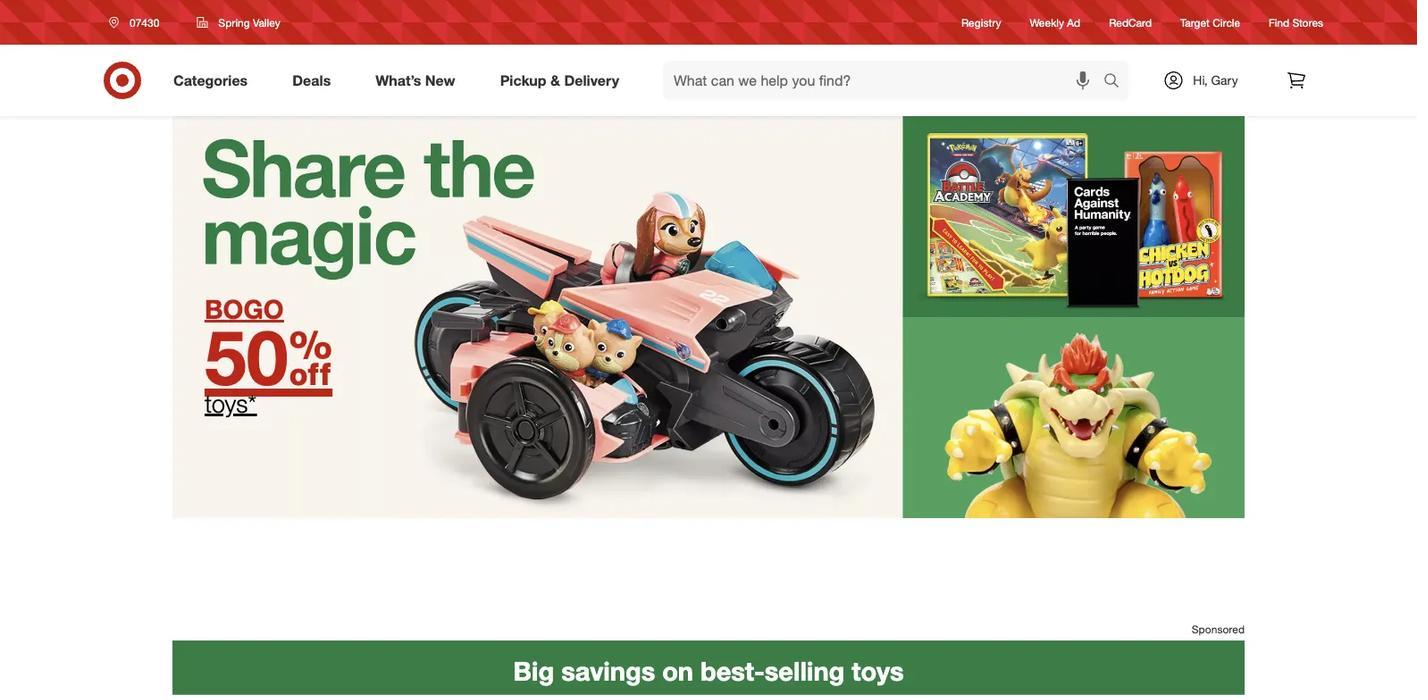 Task type: vqa. For each thing, say whether or not it's contained in the screenshot.
GE associated with Ge 15W T7 Appliance Incandescent Light Bulb link
no



Task type: locate. For each thing, give the bounding box(es) containing it.
What can we help you find? suggestions appear below search field
[[663, 61, 1109, 100]]

hi, gary
[[1194, 72, 1239, 88]]

toys
[[852, 655, 904, 687]]

search
[[1096, 73, 1139, 91]]

&
[[551, 72, 561, 89]]

gary
[[1212, 72, 1239, 88]]

circle
[[1213, 16, 1241, 29]]

registry link
[[962, 15, 1002, 30]]

categories link
[[158, 61, 270, 100]]

carousel region
[[173, 641, 1245, 696]]

on
[[663, 655, 694, 687]]

07430
[[130, 16, 159, 29]]

search button
[[1096, 61, 1139, 104]]

07430 button
[[97, 6, 178, 38]]

target circle link
[[1181, 15, 1241, 30]]

redcard
[[1110, 16, 1153, 29]]

big
[[514, 655, 554, 687]]

50
[[205, 311, 288, 403]]

hi,
[[1194, 72, 1208, 88]]

valley
[[253, 16, 280, 29]]

find
[[1270, 16, 1290, 29]]

share the magic image
[[173, 116, 1245, 519]]

what's
[[376, 72, 421, 89]]

find stores link
[[1270, 15, 1324, 30]]

pickup & delivery link
[[485, 61, 642, 100]]



Task type: describe. For each thing, give the bounding box(es) containing it.
weekly ad link
[[1030, 15, 1081, 30]]

target circle
[[1181, 16, 1241, 29]]

ad
[[1068, 16, 1081, 29]]

what's new link
[[361, 61, 478, 100]]

pickup & delivery
[[500, 72, 620, 89]]

50 
[[205, 311, 333, 403]]


[[288, 311, 333, 403]]

weekly
[[1030, 16, 1065, 29]]

weekly ad
[[1030, 16, 1081, 29]]

delivery
[[565, 72, 620, 89]]

big savings on best-selling toys
[[514, 655, 904, 687]]

spring valley button
[[185, 6, 292, 38]]

savings
[[562, 655, 656, 687]]

toys*
[[205, 388, 257, 418]]

categories
[[173, 72, 248, 89]]

spring valley
[[218, 16, 280, 29]]

what's new
[[376, 72, 456, 89]]

selling
[[765, 655, 845, 687]]

target
[[1181, 16, 1210, 29]]

registry
[[962, 16, 1002, 29]]

redcard link
[[1110, 15, 1153, 30]]

deals link
[[277, 61, 353, 100]]

deals
[[293, 72, 331, 89]]

stores
[[1293, 16, 1324, 29]]

new
[[425, 72, 456, 89]]

best-
[[701, 655, 765, 687]]

find stores
[[1270, 16, 1324, 29]]

spring
[[218, 16, 250, 29]]

sponsored
[[1193, 623, 1245, 637]]

pickup
[[500, 72, 547, 89]]

bogo
[[205, 293, 284, 325]]



